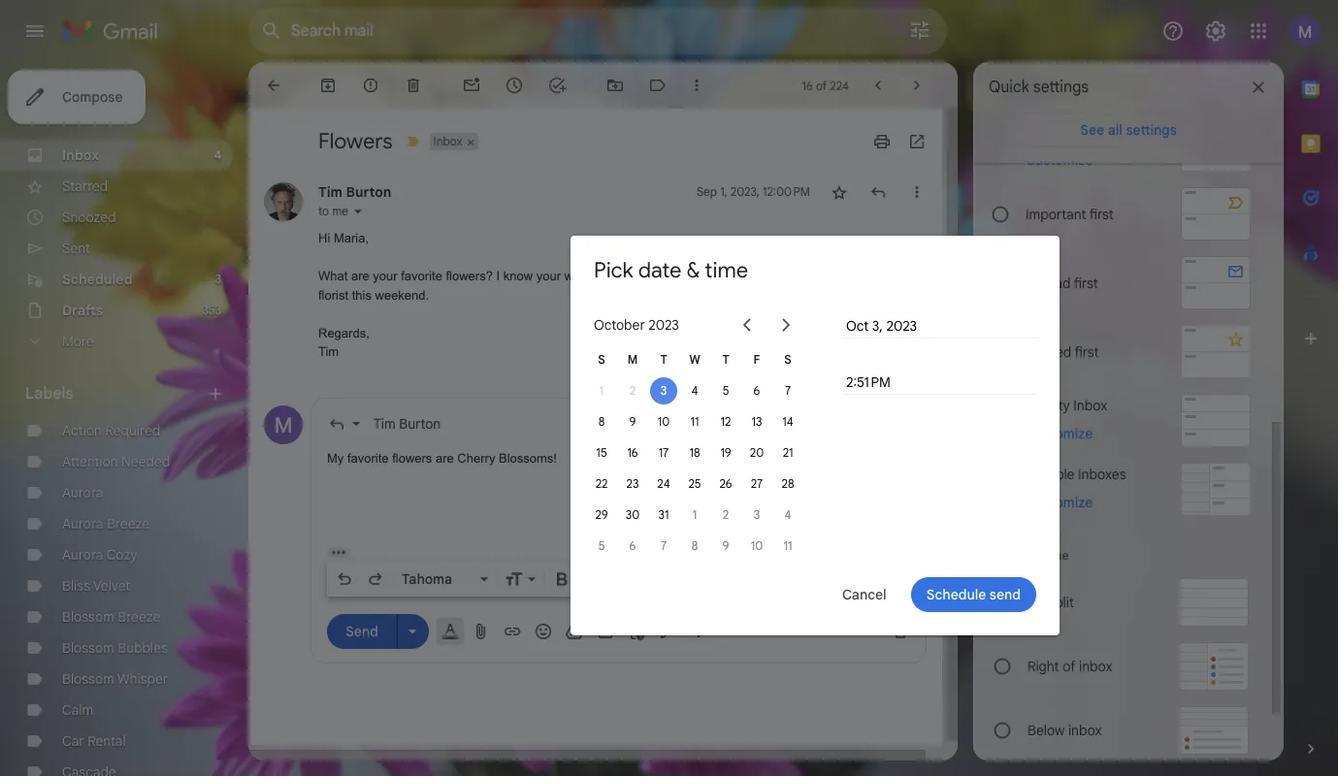 Task type: vqa. For each thing, say whether or not it's contained in the screenshot.


Task type: describe. For each thing, give the bounding box(es) containing it.
first for unread first
[[1074, 274, 1098, 292]]

velvet
[[93, 577, 130, 595]]

1 s column header from the left
[[586, 345, 617, 376]]

5 oct cell
[[710, 376, 741, 407]]

15
[[596, 445, 607, 460]]

inbox button
[[430, 133, 464, 150]]

sent link
[[62, 240, 90, 257]]

cozy
[[106, 546, 137, 564]]

&
[[686, 257, 700, 283]]

2 t from the left
[[722, 352, 729, 367]]

thought
[[707, 269, 750, 283]]

2 for 2 oct cell
[[630, 383, 636, 398]]

3 nov cell
[[741, 500, 772, 531]]

9 nov cell
[[710, 531, 741, 562]]

27
[[751, 476, 763, 491]]

blossom breeze link
[[62, 608, 161, 626]]

know
[[503, 269, 533, 283]]

inbox link
[[62, 147, 99, 164]]

flowers
[[318, 128, 393, 154]]

224
[[830, 78, 849, 93]]

2023
[[649, 316, 679, 333]]

aurora for aurora link
[[62, 484, 103, 502]]

blossom breeze
[[62, 608, 161, 626]]

unread first
[[1026, 274, 1098, 292]]

aurora cozy link
[[62, 546, 137, 564]]

3 for the 3 nov cell
[[754, 508, 760, 522]]

29 oct cell
[[586, 500, 617, 531]]

1 vertical spatial tim burton
[[374, 415, 441, 432]]

to
[[318, 204, 329, 218]]

car
[[62, 733, 84, 750]]

9 for 9 oct cell
[[629, 414, 636, 429]]

formatting options toolbar
[[327, 561, 959, 596]]

first for starred first
[[1075, 343, 1099, 361]]

advanced search options image
[[901, 11, 939, 49]]

maria,
[[334, 231, 369, 246]]

blossom for blossom breeze
[[62, 608, 114, 626]]

7 nov cell
[[648, 531, 679, 562]]

22
[[595, 476, 608, 491]]

11
[[691, 414, 699, 429]]

15 oct cell
[[586, 438, 617, 469]]

4 inside cell
[[691, 383, 698, 398]]

1 for 1 oct cell
[[600, 383, 604, 398]]

split
[[1049, 594, 1074, 611]]

of for 16
[[816, 78, 827, 93]]

pick
[[594, 257, 633, 283]]

19 oct cell
[[710, 438, 741, 469]]

«
[[743, 317, 752, 333]]

19
[[720, 445, 731, 460]]

strikethrough ‪(⌘⇧x)‬ image
[[896, 569, 915, 589]]

more
[[62, 333, 94, 350]]

important according to google magic. switch
[[402, 132, 422, 151]]

and
[[683, 269, 704, 283]]

8 oct cell
[[586, 407, 617, 438]]

blossom bubbles
[[62, 640, 168, 657]]

Message Body text field
[[327, 449, 910, 531]]

w
[[689, 352, 700, 367]]

1 horizontal spatial burton
[[399, 415, 441, 432]]

breeze for blossom breeze
[[118, 608, 161, 626]]

undo ‪(⌘z)‬ image
[[335, 569, 354, 589]]

main menu image
[[23, 19, 47, 43]]

to me
[[318, 204, 348, 218]]

m
[[628, 352, 638, 367]]

flowers?
[[446, 269, 493, 283]]

aurora cozy
[[62, 546, 137, 564]]

could
[[773, 269, 803, 283]]

compose button
[[8, 70, 146, 124]]

Time field
[[844, 371, 1034, 393]]

w column header
[[679, 345, 710, 376]]

are inside the 'message body' text field
[[436, 451, 454, 465]]

pick date & time
[[594, 257, 748, 283]]

inbox for inbox 'link'
[[62, 147, 99, 164]]

blossom for blossom whisper
[[62, 671, 114, 688]]

rental
[[88, 733, 126, 750]]

bliss velvet link
[[62, 577, 130, 595]]

0 vertical spatial tim burton
[[318, 183, 391, 201]]

florist
[[318, 288, 348, 302]]

scheduled
[[62, 271, 133, 288]]

31
[[659, 508, 669, 522]]

2 vertical spatial tim
[[374, 415, 396, 432]]

1 oct cell
[[586, 376, 617, 407]]

we
[[753, 269, 769, 283]]

5 for 5 oct cell
[[723, 383, 729, 398]]

0 vertical spatial inbox
[[1079, 658, 1113, 675]]

labels heading
[[25, 384, 206, 404]]

Not starred checkbox
[[830, 182, 849, 202]]

reading pane
[[993, 548, 1069, 563]]

16 oct cell
[[617, 438, 648, 469]]

16 of 224
[[802, 78, 849, 93]]

favorite inside the 'message body' text field
[[347, 451, 389, 465]]

snooze image
[[505, 76, 524, 95]]

remove formatting ‪(⌘\)‬ image
[[932, 569, 951, 589]]

more button
[[0, 326, 233, 357]]

2 horizontal spatial inbox
[[1074, 396, 1107, 414]]

5 nov cell
[[586, 531, 617, 562]]

my
[[327, 451, 344, 465]]

older image
[[907, 76, 927, 95]]

snoozed link
[[62, 209, 116, 226]]

quick settings element
[[989, 78, 1089, 113]]

1 horizontal spatial this
[[852, 269, 872, 283]]

no split
[[1028, 594, 1074, 611]]

2 for '2 nov' cell
[[723, 508, 729, 522]]

6 for 6 oct cell
[[754, 383, 760, 398]]

archive image
[[318, 76, 338, 95]]

cherry
[[457, 451, 495, 465]]

8 for 8 nov cell
[[692, 539, 698, 553]]

pick date & time dialog
[[571, 235, 1060, 636]]

report spam image
[[361, 76, 380, 95]]

aurora breeze
[[62, 515, 150, 533]]

16 for 16 of 224
[[802, 78, 813, 93]]

action required
[[62, 422, 160, 440]]

6 nov cell
[[617, 531, 648, 562]]

27 oct cell
[[741, 469, 772, 500]]

25 oct cell
[[679, 469, 710, 500]]

25
[[689, 476, 701, 491]]

settings image
[[1204, 19, 1228, 43]]

sep 1, 2023, 12:00 pm cell
[[697, 182, 810, 202]]

353
[[202, 303, 221, 317]]

24
[[657, 476, 670, 491]]

tim inside regards, tim
[[318, 345, 339, 359]]

f column header
[[741, 345, 772, 376]]

8 for the 8 oct cell
[[598, 414, 605, 429]]

10 for 10 nov cell
[[751, 539, 763, 553]]

26 oct cell
[[710, 469, 741, 500]]

regards,
[[318, 326, 369, 340]]

car rental
[[62, 733, 126, 750]]

3 for "3 oct" cell
[[661, 383, 667, 398]]

reading pane element
[[993, 548, 1249, 563]]

1 nov cell
[[679, 500, 710, 531]]

m column header
[[617, 345, 648, 376]]

13 oct cell
[[741, 407, 772, 438]]

hi maria,
[[318, 231, 369, 246]]

16 for 16
[[627, 445, 638, 460]]

26
[[720, 476, 732, 491]]

13
[[752, 414, 762, 429]]

the
[[901, 269, 919, 283]]

0 horizontal spatial this
[[352, 288, 372, 302]]

drafts
[[62, 302, 103, 319]]

starred for starred first
[[1026, 343, 1072, 361]]

1 vertical spatial inbox
[[1068, 722, 1102, 739]]

23 oct cell
[[617, 469, 648, 500]]

pane
[[1041, 548, 1069, 563]]

bliss
[[62, 577, 90, 595]]

priority inbox
[[1026, 396, 1107, 414]]

flowers
[[392, 451, 432, 465]]



Task type: locate. For each thing, give the bounding box(es) containing it.
1
[[600, 383, 604, 398], [693, 508, 697, 522]]

required
[[105, 422, 160, 440]]

1 aurora from the top
[[62, 484, 103, 502]]

inbox inside labels navigation
[[62, 147, 99, 164]]

tim burton up flowers
[[374, 415, 441, 432]]

scheduled link
[[62, 271, 133, 288]]

year
[[655, 269, 679, 283]]

3 up 353
[[215, 272, 221, 286]]

aurora
[[62, 484, 103, 502], [62, 515, 103, 533], [62, 546, 103, 564]]

inbox right priority
[[1074, 396, 1107, 414]]

0 horizontal spatial 1
[[600, 383, 604, 398]]

2 t column header from the left
[[710, 345, 741, 376]]

s column header left m
[[586, 345, 617, 376]]

1 horizontal spatial 3
[[661, 383, 667, 398]]

first up priority inbox
[[1075, 343, 1099, 361]]

are right what
[[351, 269, 369, 283]]

2 s from the left
[[784, 352, 792, 367]]

t right m
[[660, 352, 667, 367]]

important first
[[1026, 205, 1114, 223]]

10 down "3 oct" cell
[[658, 414, 670, 429]]

9 oct cell
[[617, 407, 648, 438]]

starred for starred link
[[62, 178, 108, 195]]

3 aurora from the top
[[62, 546, 103, 564]]

needed
[[121, 453, 170, 471]]

compose
[[62, 88, 123, 106]]

24 oct cell
[[648, 469, 679, 500]]

multiple inboxes
[[1026, 465, 1126, 483]]

10 down the 3 nov cell
[[751, 539, 763, 553]]

what
[[318, 269, 348, 283]]

8 nov cell
[[679, 531, 710, 562]]

no
[[1028, 594, 1045, 611]]

of for right
[[1063, 658, 1076, 675]]

labels navigation
[[0, 62, 248, 776]]

2 down the m column header
[[630, 383, 636, 398]]

discard draft ‪(⌘⇧d)‬ image
[[891, 622, 910, 641]]

1 horizontal spatial 2
[[723, 508, 729, 522]]

0 vertical spatial aurora
[[62, 484, 103, 502]]

Date field
[[844, 315, 1034, 336]]

1 s from the left
[[598, 352, 605, 367]]

0 vertical spatial 6
[[754, 383, 760, 398]]

3 inside cell
[[754, 508, 760, 522]]

s column header
[[586, 345, 617, 376], [772, 345, 804, 376]]

of
[[816, 78, 827, 93], [1063, 658, 1076, 675]]

2023,
[[731, 184, 760, 199]]

0 vertical spatial 8
[[598, 414, 605, 429]]

breeze up cozy
[[107, 515, 150, 533]]

1 t column header from the left
[[648, 345, 679, 376]]

below inbox
[[1028, 722, 1102, 739]]

next
[[628, 269, 651, 283]]

9 down '2 nov' cell
[[723, 539, 729, 553]]

1 horizontal spatial favorite
[[401, 269, 442, 283]]

add to tasks image
[[547, 76, 567, 95]]

10 for 10 oct cell
[[658, 414, 670, 429]]

8 down 1 nov cell at the bottom
[[692, 539, 698, 553]]

breeze for aurora breeze
[[107, 515, 150, 533]]

1 horizontal spatial 9
[[723, 539, 729, 553]]

search mail image
[[254, 14, 289, 49]]

drafts link
[[62, 302, 103, 319]]

1 horizontal spatial inbox
[[433, 134, 462, 148]]

1 vertical spatial 4
[[691, 383, 698, 398]]

redo ‪(⌘y)‬ image
[[366, 569, 385, 589]]

1 vertical spatial 2
[[723, 508, 729, 522]]

your up 'weekend.'
[[373, 269, 398, 283]]

t column header left "w"
[[648, 345, 679, 376]]

1 vertical spatial this
[[352, 288, 372, 302]]

t column header
[[648, 345, 679, 376], [710, 345, 741, 376]]

october 2023
[[594, 316, 679, 333]]

1 vertical spatial 16
[[627, 445, 638, 460]]

aurora for aurora breeze
[[62, 515, 103, 533]]

0 horizontal spatial 8
[[598, 414, 605, 429]]

0 vertical spatial first
[[1090, 205, 1114, 223]]

0 horizontal spatial 2
[[630, 383, 636, 398]]

1 vertical spatial 3
[[661, 383, 667, 398]]

2 s column header from the left
[[772, 345, 804, 376]]

5 down 29 oct 'cell'
[[598, 539, 605, 553]]

5
[[723, 383, 729, 398], [598, 539, 605, 553]]

inbox right right
[[1079, 658, 1113, 675]]

6 oct cell
[[741, 376, 772, 407]]

right
[[1028, 658, 1059, 675]]

2 aurora from the top
[[62, 515, 103, 533]]

blossom whisper link
[[62, 671, 168, 688]]

0 horizontal spatial 4
[[214, 148, 221, 162]]

weekend.
[[375, 288, 429, 302]]

1 vertical spatial first
[[1074, 274, 1098, 292]]

20 oct cell
[[741, 438, 772, 469]]

0 horizontal spatial 10
[[658, 414, 670, 429]]

breeze up bubbles in the left bottom of the page
[[118, 608, 161, 626]]

0 horizontal spatial 5
[[598, 539, 605, 553]]

blossom
[[62, 608, 114, 626], [62, 640, 114, 657], [62, 671, 114, 688]]

16 inside cell
[[627, 445, 638, 460]]

1 down 25 oct cell
[[693, 508, 697, 522]]

1 horizontal spatial 4
[[691, 383, 698, 398]]

29
[[595, 508, 608, 522]]

0 vertical spatial 10
[[658, 414, 670, 429]]

is
[[615, 269, 624, 283]]

7
[[661, 539, 667, 553]]

18 oct cell
[[679, 438, 710, 469]]

10 nov cell
[[741, 531, 772, 562]]

0 vertical spatial 4
[[214, 148, 221, 162]]

5 for 5 nov cell
[[598, 539, 605, 553]]

car rental link
[[62, 733, 126, 750]]

0 vertical spatial 3
[[215, 272, 221, 286]]

reading
[[993, 548, 1038, 563]]

aurora breeze link
[[62, 515, 150, 533]]

1 your from the left
[[373, 269, 398, 283]]

2 nov cell
[[710, 500, 741, 531]]

important
[[1026, 205, 1086, 223]]

are left cherry
[[436, 451, 454, 465]]

attention needed
[[62, 453, 170, 471]]

tim down regards,
[[318, 345, 339, 359]]

2 blossom from the top
[[62, 640, 114, 657]]

0 horizontal spatial s
[[598, 352, 605, 367]]

6 for 6 nov cell
[[629, 539, 636, 553]]

calm
[[62, 702, 93, 719]]

22 oct cell
[[586, 469, 617, 500]]

1 t from the left
[[660, 352, 667, 367]]

3 right 2 oct cell
[[661, 383, 667, 398]]

inbox inside button
[[433, 134, 462, 148]]

1 vertical spatial 6
[[629, 539, 636, 553]]

1 horizontal spatial starred
[[1026, 343, 1072, 361]]

9 for 9 nov cell
[[723, 539, 729, 553]]

favorite up 'weekend.'
[[401, 269, 442, 283]]

0 horizontal spatial burton
[[346, 183, 391, 201]]

are inside what are your favorite flowers? i know your wedding is next year and thought we could discuss this with the florist this weekend.
[[351, 269, 369, 283]]

0 horizontal spatial 9
[[629, 414, 636, 429]]

0 vertical spatial starred
[[62, 178, 108, 195]]

of left 224
[[816, 78, 827, 93]]

0 horizontal spatial inbox
[[62, 147, 99, 164]]

priority
[[1026, 396, 1070, 414]]

snoozed
[[62, 209, 116, 226]]

1 inside cell
[[600, 383, 604, 398]]

inbox right below
[[1068, 722, 1102, 739]]

6
[[754, 383, 760, 398], [629, 539, 636, 553]]

1 for 1 nov cell at the bottom
[[693, 508, 697, 522]]

0 vertical spatial 16
[[802, 78, 813, 93]]

30 oct cell
[[617, 500, 648, 531]]

0 vertical spatial 5
[[723, 383, 729, 398]]

4 oct cell
[[679, 376, 710, 407]]

tim up to me
[[318, 183, 343, 201]]

0 horizontal spatial 16
[[627, 445, 638, 460]]

grid inside pick date & time dialog
[[586, 345, 804, 562]]

action
[[62, 422, 102, 440]]

favorite right my
[[347, 451, 389, 465]]

2 down 26 oct cell
[[723, 508, 729, 522]]

18
[[689, 445, 700, 460]]

1 horizontal spatial 6
[[754, 383, 760, 398]]

time
[[705, 257, 748, 283]]

16 left 224
[[802, 78, 813, 93]]

s right "f"
[[784, 352, 792, 367]]

0 vertical spatial burton
[[346, 183, 391, 201]]

inbox up starred link
[[62, 147, 99, 164]]

bliss velvet
[[62, 577, 130, 595]]

1 horizontal spatial t column header
[[710, 345, 741, 376]]

0 vertical spatial this
[[852, 269, 872, 283]]

t column header left "f"
[[710, 345, 741, 376]]

0 horizontal spatial 6
[[629, 539, 636, 553]]

s
[[598, 352, 605, 367], [784, 352, 792, 367]]

s column header right "f"
[[772, 345, 804, 376]]

pick date & time heading
[[594, 257, 748, 283]]

your right know
[[536, 269, 561, 283]]

1,
[[720, 184, 728, 199]]

october 2023 row
[[586, 305, 804, 345]]

labels
[[25, 384, 73, 404]]

quick settings
[[989, 78, 1089, 97]]

blossoms!
[[499, 451, 557, 465]]

blossom down bliss velvet link
[[62, 608, 114, 626]]

1 vertical spatial 9
[[723, 539, 729, 553]]

1 blossom from the top
[[62, 608, 114, 626]]

indent more ‪(⌘])‬ image
[[829, 569, 848, 589]]

2 vertical spatial aurora
[[62, 546, 103, 564]]

2 oct cell
[[617, 376, 648, 407]]

right of inbox
[[1028, 658, 1113, 675]]

6 down f column header
[[754, 383, 760, 398]]

attention needed link
[[62, 453, 170, 471]]

first for important first
[[1090, 205, 1114, 223]]

0 vertical spatial breeze
[[107, 515, 150, 533]]

2 vertical spatial 3
[[754, 508, 760, 522]]

4 inside labels navigation
[[214, 148, 221, 162]]

3 inside cell
[[661, 383, 667, 398]]

bubbles
[[118, 640, 168, 657]]

1 vertical spatial aurora
[[62, 515, 103, 533]]

0 vertical spatial 1
[[600, 383, 604, 398]]

1 vertical spatial blossom
[[62, 640, 114, 657]]

0 horizontal spatial are
[[351, 269, 369, 283]]

settings
[[1033, 78, 1089, 97]]

1 horizontal spatial are
[[436, 451, 454, 465]]

1 vertical spatial 10
[[751, 539, 763, 553]]

9 down 2 oct cell
[[629, 414, 636, 429]]

bold ‪(⌘b)‬ image
[[552, 569, 572, 589]]

8 down 1 oct cell
[[598, 414, 605, 429]]

tab list
[[1284, 62, 1338, 706]]

11 oct cell
[[679, 407, 710, 438]]

2 inside '2 nov' cell
[[723, 508, 729, 522]]

wedding
[[564, 269, 611, 283]]

1 vertical spatial burton
[[399, 415, 441, 432]]

1 vertical spatial 8
[[692, 539, 698, 553]]

1 vertical spatial favorite
[[347, 451, 389, 465]]

0 horizontal spatial t column header
[[648, 345, 679, 376]]

17 oct cell
[[648, 438, 679, 469]]

1 left 2 oct cell
[[600, 383, 604, 398]]

0 vertical spatial tim
[[318, 183, 343, 201]]

sep
[[697, 184, 717, 199]]

with
[[875, 269, 898, 283]]

back to inbox image
[[264, 76, 283, 95]]

1 horizontal spatial 8
[[692, 539, 698, 553]]

multiple
[[1026, 465, 1075, 483]]

burton up flowers
[[399, 415, 441, 432]]

0 horizontal spatial s column header
[[586, 345, 617, 376]]

0 vertical spatial are
[[351, 269, 369, 283]]

3 blossom from the top
[[62, 671, 114, 688]]

1 horizontal spatial s column header
[[772, 345, 804, 376]]

delete image
[[404, 76, 423, 95]]

s left m
[[598, 352, 605, 367]]

0 horizontal spatial your
[[373, 269, 398, 283]]

1 horizontal spatial your
[[536, 269, 561, 283]]

0 horizontal spatial favorite
[[347, 451, 389, 465]]

tim burton up the me at the left top of the page
[[318, 183, 391, 201]]

6 down 30 oct cell
[[629, 539, 636, 553]]

5 right '4 oct' cell
[[723, 383, 729, 398]]

0 horizontal spatial t
[[660, 352, 667, 367]]

starred inside labels navigation
[[62, 178, 108, 195]]

blossom whisper
[[62, 671, 168, 688]]

starred up priority
[[1026, 343, 1072, 361]]

this left with
[[852, 269, 872, 283]]

aurora down aurora link
[[62, 515, 103, 533]]

12
[[721, 414, 731, 429]]

1 horizontal spatial 5
[[723, 383, 729, 398]]

0 vertical spatial of
[[816, 78, 827, 93]]

inbox for inbox button on the top left of the page
[[433, 134, 462, 148]]

12 oct cell
[[710, 407, 741, 438]]

1 horizontal spatial s
[[784, 352, 792, 367]]

grid
[[586, 345, 804, 562]]

0 vertical spatial 9
[[629, 414, 636, 429]]

0 vertical spatial 2
[[630, 383, 636, 398]]

« button
[[738, 315, 757, 335]]

20
[[750, 445, 764, 460]]

1 inside cell
[[693, 508, 697, 522]]

me
[[332, 204, 348, 218]]

10 oct cell
[[648, 407, 679, 438]]

f
[[754, 352, 760, 367]]

1 horizontal spatial 16
[[802, 78, 813, 93]]

1 horizontal spatial t
[[722, 352, 729, 367]]

8
[[598, 414, 605, 429], [692, 539, 698, 553]]

blossom up calm
[[62, 671, 114, 688]]

burton
[[346, 183, 391, 201], [399, 415, 441, 432]]

burton up the me at the left top of the page
[[346, 183, 391, 201]]

this right florist
[[352, 288, 372, 302]]

3 inside labels navigation
[[215, 272, 221, 286]]

blossom down blossom breeze link
[[62, 640, 114, 657]]

23
[[626, 476, 639, 491]]

2 inside 2 oct cell
[[630, 383, 636, 398]]

quick
[[989, 78, 1029, 97]]

newer image
[[869, 76, 888, 95]]

3 oct cell
[[648, 376, 679, 407]]

starred first
[[1026, 343, 1099, 361]]

sent
[[62, 240, 90, 257]]

3 down 27 oct cell
[[754, 508, 760, 522]]

blossom bubbles link
[[62, 640, 168, 657]]

starred up the snoozed link
[[62, 178, 108, 195]]

0 horizontal spatial starred
[[62, 178, 108, 195]]

1 horizontal spatial 10
[[751, 539, 763, 553]]

first right unread
[[1074, 274, 1098, 292]]

0 vertical spatial blossom
[[62, 608, 114, 626]]

unread
[[1026, 274, 1071, 292]]

0 vertical spatial favorite
[[401, 269, 442, 283]]

tim up flowers
[[374, 415, 396, 432]]

1 vertical spatial breeze
[[118, 608, 161, 626]]

0 horizontal spatial 3
[[215, 272, 221, 286]]

1 vertical spatial tim
[[318, 345, 339, 359]]

2 vertical spatial first
[[1075, 343, 1099, 361]]

first right important
[[1090, 205, 1114, 223]]

whisper
[[117, 671, 168, 688]]

3
[[215, 272, 221, 286], [661, 383, 667, 398], [754, 508, 760, 522]]

inbox
[[1079, 658, 1113, 675], [1068, 722, 1102, 739]]

1 vertical spatial 5
[[598, 539, 605, 553]]

1 vertical spatial 1
[[693, 508, 697, 522]]

show trimmed content image
[[327, 547, 350, 558]]

1 horizontal spatial 1
[[693, 508, 697, 522]]

0 horizontal spatial of
[[816, 78, 827, 93]]

1 horizontal spatial of
[[1063, 658, 1076, 675]]

2 vertical spatial blossom
[[62, 671, 114, 688]]

grid containing s
[[586, 345, 804, 562]]

1 vertical spatial are
[[436, 451, 454, 465]]

blossom for blossom bubbles
[[62, 640, 114, 657]]

inbox right important according to google magic. 'switch'
[[433, 134, 462, 148]]

aurora up bliss on the left of page
[[62, 546, 103, 564]]

action required link
[[62, 422, 160, 440]]

attention
[[62, 453, 118, 471]]

of right right
[[1063, 658, 1076, 675]]

1 vertical spatial starred
[[1026, 343, 1072, 361]]

16 down 9 oct cell
[[627, 445, 638, 460]]

aurora for aurora cozy
[[62, 546, 103, 564]]

favorite inside what are your favorite flowers? i know your wedding is next year and thought we could discuss this with the florist this weekend.
[[401, 269, 442, 283]]

first
[[1090, 205, 1114, 223], [1074, 274, 1098, 292], [1075, 343, 1099, 361]]

2 horizontal spatial 3
[[754, 508, 760, 522]]

2 your from the left
[[536, 269, 561, 283]]

1 vertical spatial of
[[1063, 658, 1076, 675]]

30
[[626, 508, 640, 522]]

calm link
[[62, 702, 93, 719]]

None search field
[[248, 8, 947, 54]]

t right "w"
[[722, 352, 729, 367]]

31 oct cell
[[648, 500, 679, 531]]

aurora down attention
[[62, 484, 103, 502]]

aurora link
[[62, 484, 103, 502]]

my favorite flowers are cherry blossoms!
[[327, 451, 557, 465]]

date
[[638, 257, 682, 283]]



